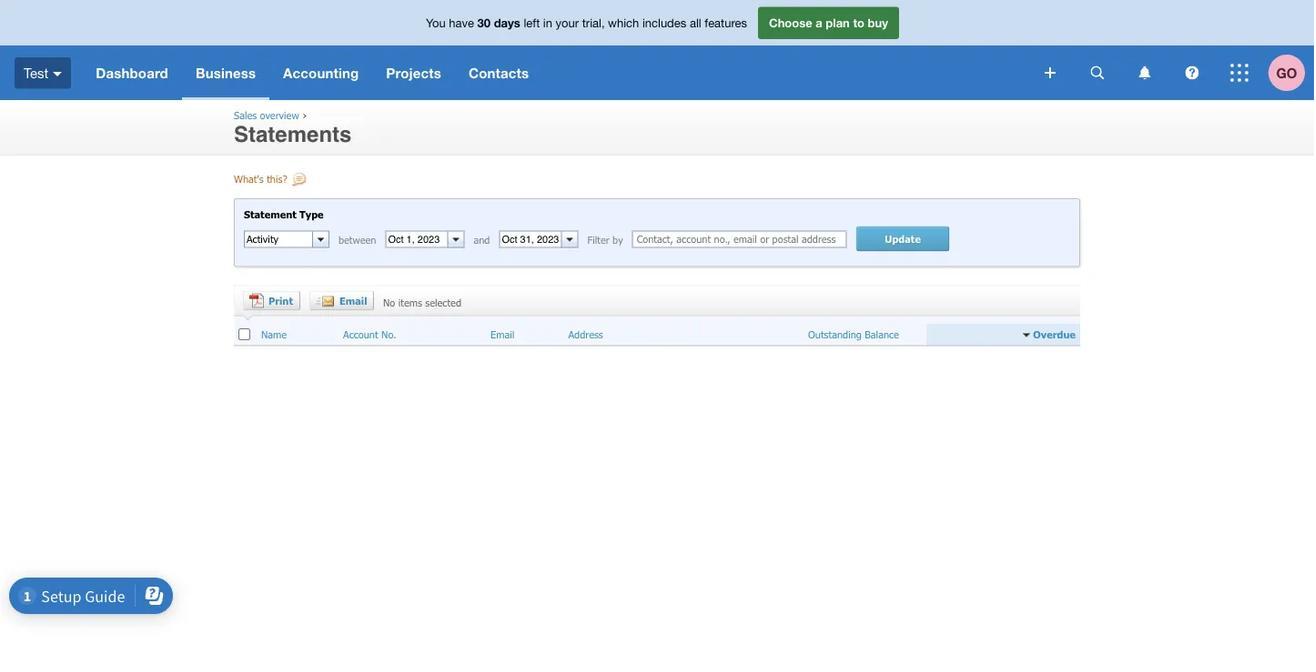Task type: vqa. For each thing, say whether or not it's contained in the screenshot.
Dashboard
yes



Task type: locate. For each thing, give the bounding box(es) containing it.
email link
[[310, 291, 374, 311], [491, 328, 515, 341]]

svg image inside test popup button
[[53, 72, 62, 76]]

navigation
[[82, 46, 1032, 100]]

business button
[[182, 46, 270, 100]]

email left the address
[[491, 328, 515, 340]]

buy
[[868, 16, 888, 30]]

this?
[[267, 173, 287, 185]]

account
[[343, 328, 378, 340]]

filter by
[[588, 233, 623, 246]]

email up account
[[340, 294, 367, 307]]

go
[[1277, 65, 1298, 81]]

sales overview link
[[234, 109, 299, 122]]

email link left address link
[[491, 328, 515, 341]]

you have 30 days left in your trial, which includes all features
[[426, 16, 747, 30]]

overview
[[260, 109, 299, 122]]

email
[[340, 294, 367, 307], [491, 328, 515, 340]]

None text field
[[245, 231, 312, 247], [500, 231, 561, 247], [245, 231, 312, 247], [500, 231, 561, 247]]

0 vertical spatial email
[[340, 294, 367, 307]]

sales overview › statements
[[234, 109, 352, 147]]

statement type
[[244, 208, 324, 221]]

your
[[556, 16, 579, 30]]

in
[[543, 16, 553, 30]]

items
[[398, 296, 422, 308]]

print link
[[243, 291, 300, 311]]

have
[[449, 16, 474, 30]]

0 vertical spatial email link
[[310, 291, 374, 311]]

None text field
[[386, 231, 447, 247]]

30
[[478, 16, 491, 30]]

1 vertical spatial email
[[491, 328, 515, 340]]

outstanding balance link
[[808, 328, 899, 341]]

print
[[269, 294, 293, 307]]

business
[[196, 65, 256, 81]]

banner
[[0, 0, 1314, 100]]

0 horizontal spatial email
[[340, 294, 367, 307]]

navigation inside banner
[[82, 46, 1032, 100]]

1 vertical spatial email link
[[491, 328, 515, 341]]

navigation containing dashboard
[[82, 46, 1032, 100]]

overdue link
[[1030, 328, 1076, 341]]

0 horizontal spatial email link
[[310, 291, 374, 311]]

name link
[[261, 328, 287, 341]]

no.
[[382, 328, 397, 340]]

email link up account
[[310, 291, 374, 311]]

update
[[885, 232, 921, 245]]

1 horizontal spatial email link
[[491, 328, 515, 341]]

balance
[[865, 328, 899, 340]]

account no.
[[343, 328, 397, 340]]

›
[[303, 109, 307, 122]]

left
[[524, 16, 540, 30]]

between
[[339, 233, 376, 246]]

None checkbox
[[239, 329, 250, 340]]

outstanding balance
[[808, 328, 899, 340]]

dashboard
[[96, 65, 168, 81]]

includes
[[643, 16, 687, 30]]

Contact, account no., email or postal address text field
[[632, 231, 847, 248]]

accounting button
[[270, 46, 373, 100]]

svg image
[[1091, 66, 1105, 80], [1139, 66, 1151, 80], [1186, 66, 1199, 80], [1045, 67, 1056, 78], [53, 72, 62, 76]]



Task type: describe. For each thing, give the bounding box(es) containing it.
a
[[816, 16, 823, 30]]

1 horizontal spatial email
[[491, 328, 515, 340]]

address link
[[568, 328, 603, 341]]

what's this?
[[234, 173, 287, 185]]

days
[[494, 16, 521, 30]]

banner containing dashboard
[[0, 0, 1314, 100]]

svg image
[[1231, 64, 1249, 82]]

contacts
[[469, 65, 529, 81]]

projects
[[386, 65, 441, 81]]

filter
[[588, 233, 610, 246]]

projects button
[[373, 46, 455, 100]]

no
[[383, 296, 395, 308]]

all
[[690, 16, 702, 30]]

account no. link
[[343, 328, 397, 341]]

features
[[705, 16, 747, 30]]

overdue
[[1034, 328, 1076, 340]]

you
[[426, 16, 446, 30]]

trial,
[[582, 16, 605, 30]]

what's
[[234, 173, 264, 185]]

plan
[[826, 16, 850, 30]]

dashboard link
[[82, 46, 182, 100]]

which
[[608, 16, 639, 30]]

test button
[[0, 46, 82, 100]]

no items selected
[[383, 296, 462, 308]]

outstanding
[[808, 328, 862, 340]]

what's this? link
[[234, 173, 309, 189]]

name
[[261, 328, 287, 340]]

choose a plan to buy
[[769, 16, 888, 30]]

address
[[568, 328, 603, 340]]

contacts button
[[455, 46, 543, 100]]

type
[[300, 208, 324, 221]]

and
[[474, 233, 490, 246]]

to
[[853, 16, 865, 30]]

choose
[[769, 16, 813, 30]]

by
[[613, 233, 623, 246]]

statement
[[244, 208, 297, 221]]

sales
[[234, 109, 257, 122]]

statements
[[234, 122, 352, 147]]

test
[[24, 65, 48, 81]]

go button
[[1269, 46, 1314, 100]]

selected
[[425, 296, 462, 308]]

accounting
[[283, 65, 359, 81]]

update link
[[856, 226, 950, 252]]



